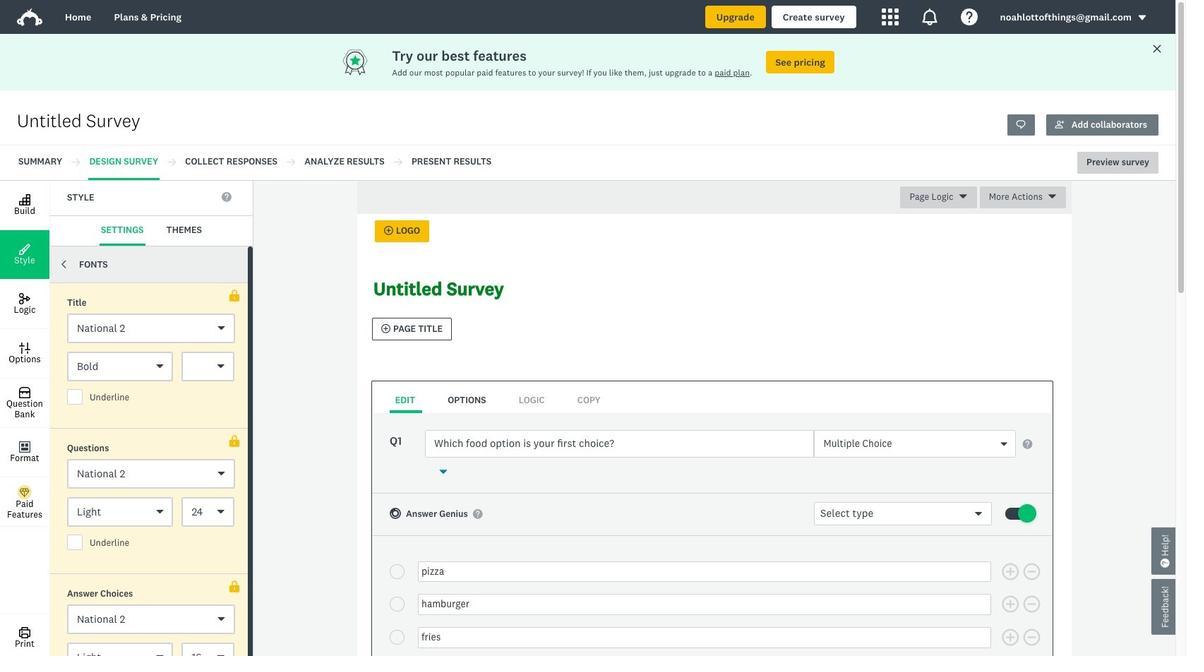 Task type: describe. For each thing, give the bounding box(es) containing it.
rewards image
[[341, 48, 392, 76]]

surveymonkey logo image
[[17, 8, 42, 26]]



Task type: locate. For each thing, give the bounding box(es) containing it.
2 products icon image from the left
[[922, 8, 938, 25]]

products icon image
[[882, 8, 899, 25], [922, 8, 938, 25]]

1 products icon image from the left
[[882, 8, 899, 25]]

None radio
[[390, 564, 405, 579], [390, 630, 405, 645], [390, 564, 405, 579], [390, 630, 405, 645]]

None radio
[[390, 597, 405, 612]]

dropdown arrow image
[[1138, 13, 1148, 23]]

0 horizontal spatial products icon image
[[882, 8, 899, 25]]

help icon image
[[961, 8, 978, 25]]

1 horizontal spatial products icon image
[[922, 8, 938, 25]]



